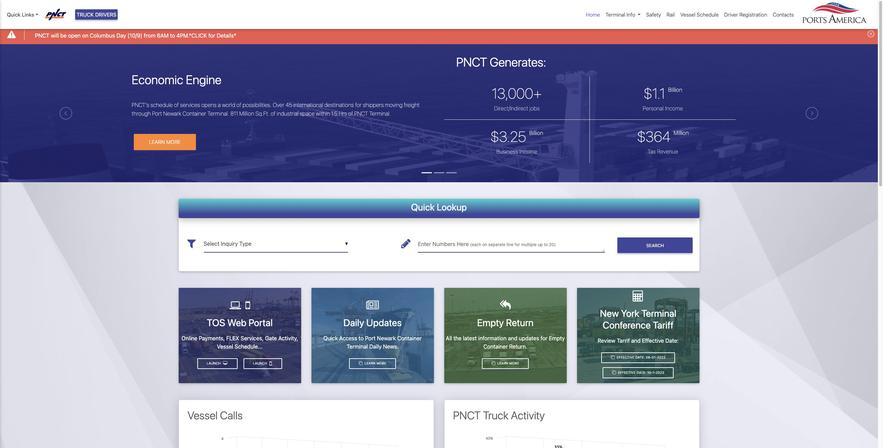 Task type: vqa. For each thing, say whether or not it's contained in the screenshot.
Engine
yes



Task type: describe. For each thing, give the bounding box(es) containing it.
terminal info link
[[603, 8, 644, 21]]

of left services
[[174, 102, 179, 108]]

vessel schedule
[[681, 11, 719, 18]]

quick links
[[7, 11, 34, 18]]

details*
[[217, 32, 237, 39]]

search
[[647, 243, 665, 248]]

pnct for pnct will be open on columbus day (10/9) from 6am to 4pm.*click for details*
[[35, 32, 49, 39]]

pnct's schedule of services opens a world of possibilities.                                 over 45 international destinations for shippers moving freight through port newark container terminal.                                 811 million sq.ft. of industrial space within 1.5 hrs of pnct terminal.
[[132, 102, 420, 117]]

vessel for calls
[[188, 409, 218, 422]]

pnct will be open on columbus day (10/9) from 6am to 4pm.*click for details* alert
[[0, 25, 879, 44]]

terminal inside new york terminal conference tariff
[[642, 308, 677, 319]]

income for $1.1
[[666, 105, 684, 111]]

0 horizontal spatial daily
[[344, 317, 364, 328]]

driver
[[725, 11, 739, 18]]

(10/9)
[[128, 32, 142, 39]]

news.
[[383, 343, 399, 350]]

online
[[182, 335, 198, 341]]

pnct for pnct generates:
[[457, 55, 488, 70]]

1 horizontal spatial and
[[632, 337, 641, 344]]

separate
[[489, 242, 506, 247]]

economic
[[132, 72, 183, 87]]

$364
[[638, 128, 671, 145]]

tos web portal
[[207, 317, 273, 328]]

new
[[600, 308, 619, 319]]

driver registration
[[725, 11, 768, 18]]

effective for effective date: 06-01-2023
[[617, 356, 635, 359]]

up
[[538, 242, 543, 247]]

million inside $364 million
[[674, 130, 689, 136]]

vessel schedule link
[[678, 8, 722, 21]]

info
[[627, 11, 636, 18]]

services,
[[241, 335, 264, 341]]

moving
[[385, 102, 403, 108]]

1.5
[[331, 111, 338, 117]]

generates:
[[490, 55, 547, 70]]

search button
[[618, 238, 693, 253]]

2 launch link from the left
[[197, 358, 238, 369]]

links
[[22, 11, 34, 18]]

mobile image
[[270, 361, 272, 366]]

access
[[339, 335, 357, 341]]

web
[[228, 317, 247, 328]]

on for separate
[[483, 242, 488, 247]]

811
[[231, 111, 238, 117]]

2 terminal. from the left
[[370, 111, 391, 117]]

billion for $1.1
[[669, 87, 683, 93]]

$3.25
[[491, 128, 527, 145]]

payments,
[[199, 335, 225, 341]]

13,000+
[[492, 84, 542, 102]]

terminal info
[[606, 11, 636, 18]]

york
[[622, 308, 640, 319]]

launch for desktop icon
[[207, 362, 222, 365]]

flex
[[226, 335, 239, 341]]

of down over
[[271, 111, 276, 117]]

economic engine
[[132, 72, 222, 87]]

schedule...
[[235, 343, 263, 350]]

for inside pnct's schedule of services opens a world of possibilities.                                 over 45 international destinations for shippers moving freight through port newark container terminal.                                 811 million sq.ft. of industrial space within 1.5 hrs of pnct terminal.
[[355, 102, 362, 108]]

line
[[507, 242, 514, 247]]

and inside all the latest information and updates for empty container return.
[[508, 335, 518, 341]]

tax
[[648, 148, 656, 155]]

portal
[[249, 317, 273, 328]]

more for empty return
[[510, 362, 520, 365]]

welcome to port newmark container terminal image
[[0, 44, 879, 221]]

income for $3.25
[[520, 148, 538, 155]]

schedule
[[697, 11, 719, 18]]

2023 for 01-
[[658, 356, 666, 359]]

clone image for empty return
[[492, 362, 496, 365]]

rail
[[667, 11, 675, 18]]

online payments, flex services, gate activity, vessel schedule...
[[182, 335, 298, 350]]

gate
[[265, 335, 277, 341]]

over
[[273, 102, 285, 108]]

pnct will be open on columbus day (10/9) from 6am to 4pm.*click for details*
[[35, 32, 237, 39]]

terminal inside quick access to port newark container terminal daily news.
[[347, 343, 368, 350]]

of up 811
[[237, 102, 241, 108]]

clone image
[[613, 371, 617, 375]]

of right hrs
[[348, 111, 353, 117]]

truck drivers
[[77, 11, 116, 18]]

01-
[[652, 356, 658, 359]]

more inside button
[[166, 139, 181, 145]]

to for 20)
[[544, 242, 548, 247]]

driver registration link
[[722, 8, 771, 21]]

all the latest information and updates for empty container return.
[[446, 335, 565, 350]]

drivers
[[95, 11, 116, 18]]

daily inside quick access to port newark container terminal daily news.
[[370, 343, 382, 350]]

pnct will be open on columbus day (10/9) from 6am to 4pm.*click for details* link
[[35, 31, 237, 40]]

0 vertical spatial empty
[[478, 317, 504, 328]]

quick links link
[[7, 11, 38, 18]]

latest
[[463, 335, 477, 341]]

be
[[60, 32, 67, 39]]

freight
[[404, 102, 420, 108]]

vessel for schedule
[[681, 11, 696, 18]]

updates
[[519, 335, 540, 341]]

tos
[[207, 317, 225, 328]]

learn more for empty return
[[497, 362, 520, 365]]

from
[[144, 32, 156, 39]]

newark inside pnct's schedule of services opens a world of possibilities.                                 over 45 international destinations for shippers moving freight through port newark container terminal.                                 811 million sq.ft. of industrial space within 1.5 hrs of pnct terminal.
[[163, 111, 182, 117]]

services
[[180, 102, 200, 108]]

personal
[[643, 105, 664, 111]]

effective for effective date: 10-1-2023
[[619, 371, 636, 375]]

$1.1 billion
[[644, 84, 683, 102]]

learn inside button
[[149, 139, 165, 145]]

date: for 1-
[[637, 371, 647, 375]]

clone image for daily updates
[[359, 362, 363, 365]]

home link
[[584, 8, 603, 21]]

quick access to port newark container terminal daily news.
[[324, 335, 422, 350]]

1 terminal. from the left
[[208, 111, 229, 117]]

1 horizontal spatial terminal
[[606, 11, 626, 18]]

activity,
[[279, 335, 298, 341]]



Task type: locate. For each thing, give the bounding box(es) containing it.
launch left mobile image
[[253, 362, 268, 365]]

will
[[51, 32, 59, 39]]

daily up access
[[344, 317, 364, 328]]

1 vertical spatial billion
[[530, 130, 544, 136]]

destinations
[[325, 102, 354, 108]]

1 horizontal spatial daily
[[370, 343, 382, 350]]

effective date: 06-01-2023
[[616, 356, 666, 359]]

to inside enter numbers here (each on separate line for multiple up to 20)
[[544, 242, 548, 247]]

quick for quick lookup
[[411, 201, 435, 213]]

2 vertical spatial terminal
[[347, 343, 368, 350]]

2 vertical spatial quick
[[324, 335, 338, 341]]

2 horizontal spatial container
[[484, 343, 508, 350]]

safety
[[647, 11, 662, 18]]

on for columbus
[[82, 32, 88, 39]]

launch link down schedule...
[[244, 358, 283, 369]]

2 horizontal spatial terminal
[[642, 308, 677, 319]]

truck left activity
[[483, 409, 509, 422]]

1 vertical spatial empty
[[549, 335, 565, 341]]

columbus
[[90, 32, 115, 39]]

terminal down access
[[347, 343, 368, 350]]

0 vertical spatial truck
[[77, 11, 94, 18]]

terminal. down a
[[208, 111, 229, 117]]

0 vertical spatial newark
[[163, 111, 182, 117]]

2023 right 06-
[[658, 356, 666, 359]]

1 horizontal spatial launch link
[[244, 358, 283, 369]]

1 horizontal spatial on
[[483, 242, 488, 247]]

vessel inside online payments, flex services, gate activity, vessel schedule...
[[217, 343, 233, 350]]

1 horizontal spatial income
[[666, 105, 684, 111]]

1 horizontal spatial launch
[[253, 362, 268, 365]]

learn more button
[[134, 134, 196, 150]]

terminal up tariff
[[642, 308, 677, 319]]

to right up
[[544, 242, 548, 247]]

1 horizontal spatial port
[[365, 335, 376, 341]]

quick left lookup
[[411, 201, 435, 213]]

1 vertical spatial to
[[544, 242, 548, 247]]

and up 'return.'
[[508, 335, 518, 341]]

review tarrif and effective date:
[[598, 337, 679, 344]]

effective up '01-'
[[643, 337, 664, 344]]

0 horizontal spatial learn more link
[[350, 358, 396, 369]]

clone image down quick access to port newark container terminal daily news.
[[359, 362, 363, 365]]

clone image up clone image
[[611, 356, 615, 359]]

0 horizontal spatial terminal.
[[208, 111, 229, 117]]

container down information
[[484, 343, 508, 350]]

for left details*
[[209, 32, 215, 39]]

1 horizontal spatial more
[[377, 362, 387, 365]]

effective right clone image
[[619, 371, 636, 375]]

learn more for daily updates
[[364, 362, 387, 365]]

learn down through
[[149, 139, 165, 145]]

date: for 01-
[[636, 356, 645, 359]]

2 learn more link from the left
[[482, 358, 529, 369]]

quick left access
[[324, 335, 338, 341]]

learn more link for return
[[482, 358, 529, 369]]

newark up news.
[[377, 335, 396, 341]]

2 vertical spatial to
[[359, 335, 364, 341]]

date:
[[666, 337, 679, 344], [636, 356, 645, 359], [637, 371, 647, 375]]

industrial
[[277, 111, 299, 117]]

return.
[[510, 343, 528, 350]]

1 vertical spatial newark
[[377, 335, 396, 341]]

return
[[506, 317, 534, 328]]

enter numbers here (each on separate line for multiple up to 20)
[[418, 241, 556, 247]]

for inside enter numbers here (each on separate line for multiple up to 20)
[[515, 242, 520, 247]]

port down schedule at the left top of page
[[152, 111, 162, 117]]

billion inside $1.1 billion
[[669, 87, 683, 93]]

safety link
[[644, 8, 664, 21]]

1 horizontal spatial learn more
[[364, 362, 387, 365]]

1 vertical spatial income
[[520, 148, 538, 155]]

international
[[294, 102, 323, 108]]

container inside quick access to port newark container terminal daily news.
[[398, 335, 422, 341]]

0 horizontal spatial learn more
[[149, 139, 181, 145]]

for right line
[[515, 242, 520, 247]]

vessel right rail
[[681, 11, 696, 18]]

None text field
[[204, 236, 348, 252]]

port
[[152, 111, 162, 117], [365, 335, 376, 341]]

1 vertical spatial quick
[[411, 201, 435, 213]]

0 horizontal spatial to
[[170, 32, 175, 39]]

2 launch from the left
[[207, 362, 222, 365]]

tariff
[[653, 319, 674, 331]]

(each
[[471, 242, 482, 247]]

daily updates
[[344, 317, 402, 328]]

terminal.
[[208, 111, 229, 117], [370, 111, 391, 117]]

quick for quick links
[[7, 11, 21, 18]]

close image
[[868, 30, 875, 37]]

0 horizontal spatial launch link
[[197, 358, 238, 369]]

container down services
[[183, 111, 206, 117]]

open
[[68, 32, 81, 39]]

6am
[[157, 32, 169, 39]]

0 vertical spatial 2023
[[658, 356, 666, 359]]

0 horizontal spatial more
[[166, 139, 181, 145]]

learn more link down all the latest information and updates for empty container return.
[[482, 358, 529, 369]]

learn down quick access to port newark container terminal daily news.
[[365, 362, 376, 365]]

2 horizontal spatial learn
[[498, 362, 509, 365]]

activity
[[511, 409, 545, 422]]

quick inside quick access to port newark container terminal daily news.
[[324, 335, 338, 341]]

port inside pnct's schedule of services opens a world of possibilities.                                 over 45 international destinations for shippers moving freight through port newark container terminal.                                 811 million sq.ft. of industrial space within 1.5 hrs of pnct terminal.
[[152, 111, 162, 117]]

2023 inside effective date: 10-1-2023 link
[[656, 371, 665, 375]]

0 vertical spatial terminal
[[606, 11, 626, 18]]

2 vertical spatial effective
[[619, 371, 636, 375]]

to for 4pm.*click
[[170, 32, 175, 39]]

vessel calls
[[188, 409, 243, 422]]

45
[[286, 102, 292, 108]]

$1.1
[[644, 84, 666, 102]]

port inside quick access to port newark container terminal daily news.
[[365, 335, 376, 341]]

launch link down payments,
[[197, 358, 238, 369]]

lookup
[[437, 201, 467, 213]]

newark inside quick access to port newark container terminal daily news.
[[377, 335, 396, 341]]

million inside pnct's schedule of services opens a world of possibilities.                                 over 45 international destinations for shippers moving freight through port newark container terminal.                                 811 million sq.ft. of industrial space within 1.5 hrs of pnct terminal.
[[239, 111, 254, 117]]

business income
[[497, 148, 538, 155]]

terminal. down shippers
[[370, 111, 391, 117]]

learn
[[149, 139, 165, 145], [365, 362, 376, 365], [498, 362, 509, 365]]

pnct's
[[132, 102, 149, 108]]

learn more link down quick access to port newark container terminal daily news.
[[350, 358, 396, 369]]

container up news.
[[398, 335, 422, 341]]

0 horizontal spatial clone image
[[359, 362, 363, 365]]

empty up information
[[478, 317, 504, 328]]

0 horizontal spatial launch
[[207, 362, 222, 365]]

to right 6am
[[170, 32, 175, 39]]

conference
[[603, 319, 651, 331]]

here
[[457, 241, 469, 247]]

learn more link
[[350, 358, 396, 369], [482, 358, 529, 369]]

truck left drivers at the top of page
[[77, 11, 94, 18]]

on right 'open'
[[82, 32, 88, 39]]

0 vertical spatial date:
[[666, 337, 679, 344]]

to inside "link"
[[170, 32, 175, 39]]

pnct truck activity
[[453, 409, 545, 422]]

vessel down flex
[[217, 343, 233, 350]]

2 horizontal spatial quick
[[411, 201, 435, 213]]

$364 million
[[638, 128, 689, 145]]

1 horizontal spatial quick
[[324, 335, 338, 341]]

1 vertical spatial vessel
[[217, 343, 233, 350]]

opens
[[201, 102, 217, 108]]

2 vertical spatial container
[[484, 343, 508, 350]]

review
[[598, 337, 616, 344]]

0 horizontal spatial container
[[183, 111, 206, 117]]

1 vertical spatial effective
[[617, 356, 635, 359]]

1 vertical spatial million
[[674, 130, 689, 136]]

rail link
[[664, 8, 678, 21]]

0 vertical spatial port
[[152, 111, 162, 117]]

2 vertical spatial vessel
[[188, 409, 218, 422]]

new york terminal conference tariff
[[600, 308, 677, 331]]

through
[[132, 111, 151, 117]]

and right tarrif
[[632, 337, 641, 344]]

2023 inside effective date: 06-01-2023 link
[[658, 356, 666, 359]]

newark down schedule at the left top of page
[[163, 111, 182, 117]]

learn down all the latest information and updates for empty container return.
[[498, 362, 509, 365]]

effective date: 10-1-2023
[[618, 371, 665, 375]]

clone image inside effective date: 06-01-2023 link
[[611, 356, 615, 359]]

0 vertical spatial to
[[170, 32, 175, 39]]

learn for daily
[[365, 362, 376, 365]]

0 vertical spatial income
[[666, 105, 684, 111]]

multiple
[[522, 242, 537, 247]]

0 horizontal spatial million
[[239, 111, 254, 117]]

income down $1.1 billion
[[666, 105, 684, 111]]

date: down tariff
[[666, 337, 679, 344]]

quick lookup
[[411, 201, 467, 213]]

0 horizontal spatial newark
[[163, 111, 182, 117]]

0 vertical spatial million
[[239, 111, 254, 117]]

2 horizontal spatial clone image
[[611, 356, 615, 359]]

2 horizontal spatial to
[[544, 242, 548, 247]]

0 horizontal spatial quick
[[7, 11, 21, 18]]

empty right updates
[[549, 335, 565, 341]]

1 horizontal spatial billion
[[669, 87, 683, 93]]

1 vertical spatial date:
[[636, 356, 645, 359]]

1 launch from the left
[[253, 362, 268, 365]]

for inside "link"
[[209, 32, 215, 39]]

pnct generates:
[[457, 55, 547, 70]]

billion for $3.25
[[530, 130, 544, 136]]

1 horizontal spatial newark
[[377, 335, 396, 341]]

all
[[446, 335, 452, 341]]

1 horizontal spatial terminal.
[[370, 111, 391, 117]]

empty return
[[478, 317, 534, 328]]

quick for quick access to port newark container terminal daily news.
[[324, 335, 338, 341]]

1 vertical spatial truck
[[483, 409, 509, 422]]

1 horizontal spatial million
[[674, 130, 689, 136]]

hrs
[[339, 111, 347, 117]]

1 vertical spatial 2023
[[656, 371, 665, 375]]

container inside pnct's schedule of services opens a world of possibilities.                                 over 45 international destinations for shippers moving freight through port newark container terminal.                                 811 million sq.ft. of industrial space within 1.5 hrs of pnct terminal.
[[183, 111, 206, 117]]

quick
[[7, 11, 21, 18], [411, 201, 435, 213], [324, 335, 338, 341]]

0 vertical spatial daily
[[344, 317, 364, 328]]

0 horizontal spatial port
[[152, 111, 162, 117]]

effective down tarrif
[[617, 356, 635, 359]]

2 vertical spatial date:
[[637, 371, 647, 375]]

0 vertical spatial vessel
[[681, 11, 696, 18]]

clone image down all the latest information and updates for empty container return.
[[492, 362, 496, 365]]

1 horizontal spatial learn
[[365, 362, 376, 365]]

2023 for 1-
[[656, 371, 665, 375]]

billion inside $3.25 billion
[[530, 130, 544, 136]]

1 horizontal spatial learn more link
[[482, 358, 529, 369]]

clone image
[[611, 356, 615, 359], [359, 362, 363, 365], [492, 362, 496, 365]]

0 vertical spatial effective
[[643, 337, 664, 344]]

more
[[166, 139, 181, 145], [377, 362, 387, 365], [510, 362, 520, 365]]

learn more inside button
[[149, 139, 181, 145]]

date: left 10-
[[637, 371, 647, 375]]

desktop image
[[223, 362, 227, 365]]

1 vertical spatial on
[[483, 242, 488, 247]]

space
[[300, 111, 315, 117]]

1 vertical spatial container
[[398, 335, 422, 341]]

0 horizontal spatial empty
[[478, 317, 504, 328]]

on inside "link"
[[82, 32, 88, 39]]

newark
[[163, 111, 182, 117], [377, 335, 396, 341]]

terminal left info
[[606, 11, 626, 18]]

0 horizontal spatial billion
[[530, 130, 544, 136]]

1 horizontal spatial to
[[359, 335, 364, 341]]

for inside all the latest information and updates for empty container return.
[[541, 335, 548, 341]]

home
[[587, 11, 600, 18]]

0 vertical spatial quick
[[7, 11, 21, 18]]

pnct for pnct truck activity
[[453, 409, 481, 422]]

1 launch link from the left
[[244, 358, 283, 369]]

million up revenue
[[674, 130, 689, 136]]

for left shippers
[[355, 102, 362, 108]]

0 horizontal spatial learn
[[149, 139, 165, 145]]

date: left 06-
[[636, 356, 645, 359]]

to inside quick access to port newark container terminal daily news.
[[359, 335, 364, 341]]

2 horizontal spatial more
[[510, 362, 520, 365]]

1 horizontal spatial container
[[398, 335, 422, 341]]

billion right $1.1
[[669, 87, 683, 93]]

more for daily updates
[[377, 362, 387, 365]]

pnct inside pnct's schedule of services opens a world of possibilities.                                 over 45 international destinations for shippers moving freight through port newark container terminal.                                 811 million sq.ft. of industrial space within 1.5 hrs of pnct terminal.
[[355, 111, 368, 117]]

information
[[479, 335, 507, 341]]

$3.25 billion
[[491, 128, 544, 145]]

launch left desktop icon
[[207, 362, 222, 365]]

2 horizontal spatial learn more
[[497, 362, 520, 365]]

updates
[[367, 317, 402, 328]]

1 vertical spatial daily
[[370, 343, 382, 350]]

daily
[[344, 317, 364, 328], [370, 343, 382, 350]]

06-
[[646, 356, 652, 359]]

4pm.*click
[[177, 32, 207, 39]]

0 horizontal spatial on
[[82, 32, 88, 39]]

clone image for new york terminal conference tariff
[[611, 356, 615, 359]]

income down $3.25 billion
[[520, 148, 538, 155]]

a
[[218, 102, 221, 108]]

possibilities.
[[243, 102, 272, 108]]

1 horizontal spatial empty
[[549, 335, 565, 341]]

day
[[117, 32, 126, 39]]

revenue
[[658, 148, 679, 155]]

personal income
[[643, 105, 684, 111]]

on inside enter numbers here (each on separate line for multiple up to 20)
[[483, 242, 488, 247]]

port down daily updates
[[365, 335, 376, 341]]

1 horizontal spatial truck
[[483, 409, 509, 422]]

quick left links
[[7, 11, 21, 18]]

1 horizontal spatial clone image
[[492, 362, 496, 365]]

0 horizontal spatial and
[[508, 335, 518, 341]]

0 vertical spatial container
[[183, 111, 206, 117]]

on
[[82, 32, 88, 39], [483, 242, 488, 247]]

the
[[454, 335, 462, 341]]

20)
[[549, 242, 556, 247]]

container inside all the latest information and updates for empty container return.
[[484, 343, 508, 350]]

on right (each
[[483, 242, 488, 247]]

pnct
[[35, 32, 49, 39], [457, 55, 488, 70], [355, 111, 368, 117], [453, 409, 481, 422]]

0 vertical spatial billion
[[669, 87, 683, 93]]

1 learn more link from the left
[[350, 358, 396, 369]]

learn more link for updates
[[350, 358, 396, 369]]

None text field
[[418, 236, 606, 252]]

0 vertical spatial on
[[82, 32, 88, 39]]

billion down jobs
[[530, 130, 544, 136]]

million right 811
[[239, 111, 254, 117]]

2023 right 10-
[[656, 371, 665, 375]]

for right updates
[[541, 335, 548, 341]]

contacts link
[[771, 8, 797, 21]]

0 horizontal spatial truck
[[77, 11, 94, 18]]

sq.ft.
[[256, 111, 270, 117]]

contacts
[[773, 11, 795, 18]]

launch for mobile image
[[253, 362, 268, 365]]

pnct inside "link"
[[35, 32, 49, 39]]

engine
[[186, 72, 222, 87]]

daily left news.
[[370, 343, 382, 350]]

vessel left calls on the left bottom of the page
[[188, 409, 218, 422]]

1 vertical spatial terminal
[[642, 308, 677, 319]]

to right access
[[359, 335, 364, 341]]

empty inside all the latest information and updates for empty container return.
[[549, 335, 565, 341]]

0 horizontal spatial income
[[520, 148, 538, 155]]

effective date: 06-01-2023 link
[[602, 352, 676, 363]]

learn for empty
[[498, 362, 509, 365]]

0 horizontal spatial terminal
[[347, 343, 368, 350]]

1 vertical spatial port
[[365, 335, 376, 341]]



